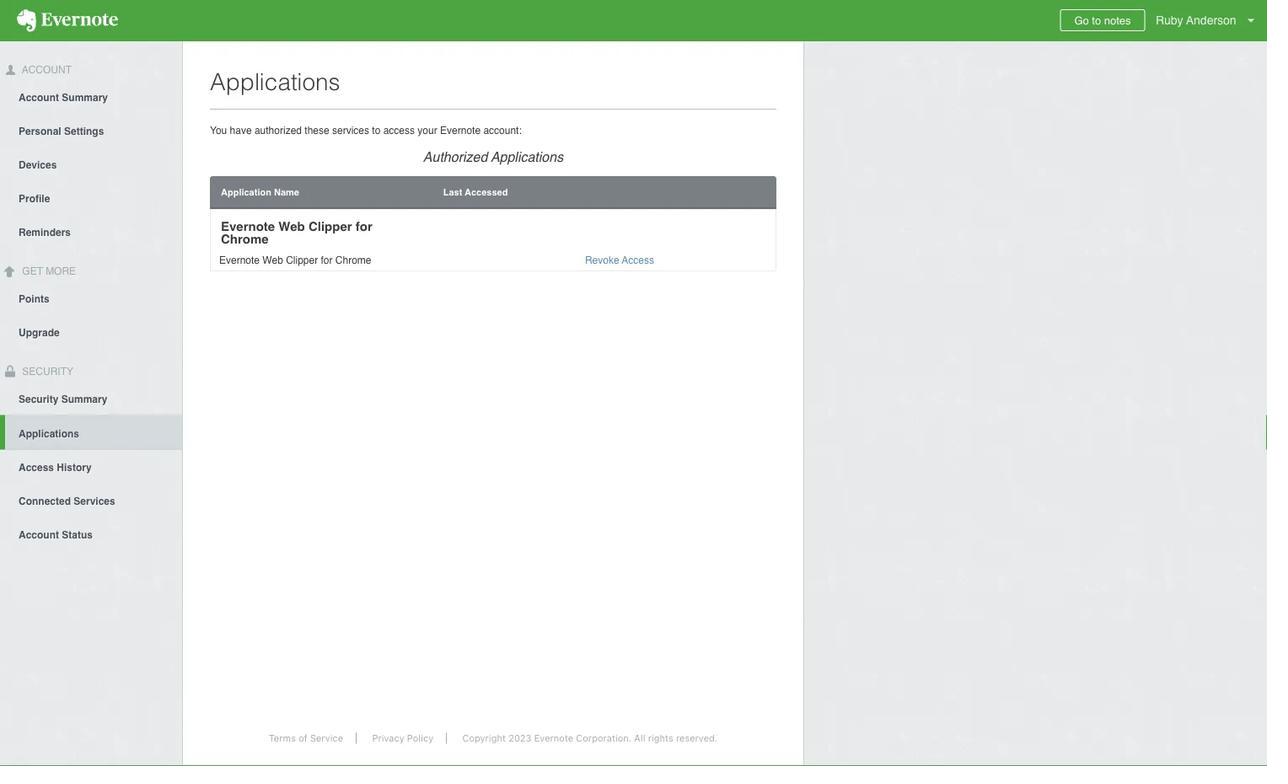 Task type: describe. For each thing, give the bounding box(es) containing it.
reminders link
[[0, 215, 182, 249]]

1 vertical spatial chrome
[[335, 255, 371, 266]]

evernote link
[[0, 0, 135, 41]]

name
[[274, 187, 299, 197]]

last
[[443, 187, 462, 197]]

upgrade link
[[0, 315, 182, 349]]

corporation.
[[576, 733, 632, 744]]

more
[[46, 265, 76, 277]]

copyright 2023 evernote corporation. all rights reserved.
[[462, 733, 718, 744]]

reminders
[[19, 227, 71, 238]]

upgrade
[[19, 327, 60, 339]]

1 vertical spatial for
[[321, 255, 333, 266]]

have
[[230, 124, 252, 136]]

summary for security summary
[[61, 393, 107, 405]]

account status link
[[0, 517, 182, 551]]

2 horizontal spatial applications
[[491, 149, 563, 164]]

connected services link
[[0, 483, 182, 517]]

applications inside applications link
[[19, 428, 79, 440]]

access
[[383, 124, 415, 136]]

privacy policy
[[372, 733, 433, 744]]

services
[[74, 495, 115, 507]]

application name
[[221, 187, 299, 197]]

evernote inside evernote web clipper for chrome
[[221, 219, 275, 234]]

0 vertical spatial applications
[[210, 68, 340, 95]]

go
[[1074, 14, 1089, 27]]

summary for account summary
[[62, 92, 108, 104]]

rights
[[648, 733, 673, 744]]

ruby anderson link
[[1152, 0, 1267, 41]]

1 horizontal spatial access
[[622, 255, 654, 266]]

devices link
[[0, 147, 182, 181]]

get
[[22, 265, 43, 277]]

ruby anderson
[[1156, 13, 1236, 27]]

security summary link
[[0, 381, 182, 415]]

service
[[310, 733, 343, 744]]

profile
[[19, 193, 50, 205]]

terms
[[269, 733, 296, 744]]

account:
[[483, 124, 522, 136]]

copyright
[[462, 733, 506, 744]]

access history
[[19, 461, 92, 473]]

1 vertical spatial clipper
[[286, 255, 318, 266]]

connected services
[[19, 495, 115, 507]]

1 vertical spatial evernote web clipper for chrome
[[219, 255, 371, 266]]

web inside evernote web clipper for chrome
[[278, 219, 305, 234]]

account status
[[19, 529, 93, 541]]

go to notes
[[1074, 14, 1131, 27]]

account summary
[[19, 92, 108, 104]]

personal settings link
[[0, 114, 182, 147]]

applications link
[[5, 415, 182, 450]]

2023
[[508, 733, 532, 744]]

account summary link
[[0, 80, 182, 114]]

chrome inside evernote web clipper for chrome
[[221, 231, 269, 246]]

security for security summary
[[19, 393, 58, 405]]

0 vertical spatial to
[[1092, 14, 1101, 27]]

these
[[305, 124, 329, 136]]

of
[[299, 733, 308, 744]]

get more
[[19, 265, 76, 277]]

security for security
[[19, 366, 73, 377]]

account for account
[[19, 64, 72, 76]]

notes
[[1104, 14, 1131, 27]]

accessed
[[465, 187, 508, 197]]



Task type: vqa. For each thing, say whether or not it's contained in the screenshot.
ACCESSED
yes



Task type: locate. For each thing, give the bounding box(es) containing it.
authorized applications
[[423, 149, 563, 164]]

2 vertical spatial applications
[[19, 428, 79, 440]]

1 vertical spatial security
[[19, 393, 58, 405]]

clipper
[[308, 219, 352, 234], [286, 255, 318, 266]]

devices
[[19, 159, 57, 171]]

account
[[19, 64, 72, 76], [19, 92, 59, 104], [19, 529, 59, 541]]

applications down account:
[[491, 149, 563, 164]]

web down name on the left of page
[[278, 219, 305, 234]]

access right revoke
[[622, 255, 654, 266]]

0 vertical spatial evernote web clipper for chrome
[[221, 219, 372, 246]]

evernote image
[[0, 9, 135, 32]]

0 vertical spatial account
[[19, 64, 72, 76]]

security summary
[[19, 393, 107, 405]]

1 horizontal spatial for
[[356, 219, 372, 234]]

1 horizontal spatial to
[[1092, 14, 1101, 27]]

1 vertical spatial account
[[19, 92, 59, 104]]

account down connected at bottom left
[[19, 529, 59, 541]]

for
[[356, 219, 372, 234], [321, 255, 333, 266]]

last accessed
[[443, 187, 508, 197]]

revoke
[[585, 255, 619, 266]]

summary up applications link
[[61, 393, 107, 405]]

go to notes link
[[1060, 9, 1145, 31]]

evernote web clipper for chrome
[[221, 219, 372, 246], [219, 255, 371, 266]]

0 vertical spatial web
[[278, 219, 305, 234]]

0 horizontal spatial chrome
[[221, 231, 269, 246]]

2 vertical spatial account
[[19, 529, 59, 541]]

revoke access
[[585, 255, 654, 266]]

authorized
[[255, 124, 302, 136]]

0 horizontal spatial for
[[321, 255, 333, 266]]

0 horizontal spatial access
[[19, 461, 54, 473]]

0 vertical spatial chrome
[[221, 231, 269, 246]]

web down the application name
[[262, 255, 283, 266]]

application
[[221, 187, 271, 197]]

evernote
[[440, 124, 481, 136], [221, 219, 275, 234], [219, 255, 260, 266], [534, 733, 573, 744]]

1 horizontal spatial applications
[[210, 68, 340, 95]]

account for account status
[[19, 529, 59, 541]]

applications up access history
[[19, 428, 79, 440]]

account up personal
[[19, 92, 59, 104]]

points
[[19, 293, 49, 305]]

clipper inside evernote web clipper for chrome
[[308, 219, 352, 234]]

you
[[210, 124, 227, 136]]

to
[[1092, 14, 1101, 27], [372, 124, 381, 136]]

security up applications link
[[19, 393, 58, 405]]

1 vertical spatial summary
[[61, 393, 107, 405]]

applications
[[210, 68, 340, 95], [491, 149, 563, 164], [19, 428, 79, 440]]

access
[[622, 255, 654, 266], [19, 461, 54, 473]]

access up connected at bottom left
[[19, 461, 54, 473]]

0 horizontal spatial applications
[[19, 428, 79, 440]]

summary
[[62, 92, 108, 104], [61, 393, 107, 405]]

points link
[[0, 281, 182, 315]]

0 vertical spatial summary
[[62, 92, 108, 104]]

your
[[418, 124, 437, 136]]

chrome
[[221, 231, 269, 246], [335, 255, 371, 266]]

0 vertical spatial clipper
[[308, 219, 352, 234]]

profile link
[[0, 181, 182, 215]]

settings
[[64, 125, 104, 137]]

terms of service
[[269, 733, 343, 744]]

status
[[62, 529, 93, 541]]

privacy policy link
[[359, 733, 447, 744]]

anderson
[[1186, 13, 1236, 27]]

privacy
[[372, 733, 404, 744]]

1 vertical spatial access
[[19, 461, 54, 473]]

0 vertical spatial security
[[19, 366, 73, 377]]

1 vertical spatial web
[[262, 255, 283, 266]]

for inside evernote web clipper for chrome
[[356, 219, 372, 234]]

services
[[332, 124, 369, 136]]

0 vertical spatial for
[[356, 219, 372, 234]]

access history link
[[0, 450, 182, 483]]

0 horizontal spatial to
[[372, 124, 381, 136]]

security up security summary
[[19, 366, 73, 377]]

to right go
[[1092, 14, 1101, 27]]

web
[[278, 219, 305, 234], [262, 255, 283, 266]]

revoke access link
[[585, 255, 654, 266]]

account for account summary
[[19, 92, 59, 104]]

security
[[19, 366, 73, 377], [19, 393, 58, 405]]

personal
[[19, 125, 61, 137]]

terms of service link
[[256, 733, 357, 744]]

ruby
[[1156, 13, 1183, 27]]

to left access
[[372, 124, 381, 136]]

applications up authorized
[[210, 68, 340, 95]]

authorized
[[423, 149, 488, 164]]

personal settings
[[19, 125, 104, 137]]

1 vertical spatial applications
[[491, 149, 563, 164]]

account up account summary
[[19, 64, 72, 76]]

1 horizontal spatial chrome
[[335, 255, 371, 266]]

connected
[[19, 495, 71, 507]]

0 vertical spatial access
[[622, 255, 654, 266]]

1 vertical spatial to
[[372, 124, 381, 136]]

summary up personal settings link
[[62, 92, 108, 104]]

you have authorized these services to access your evernote account:
[[210, 124, 522, 136]]

reserved.
[[676, 733, 718, 744]]

history
[[57, 461, 92, 473]]

policy
[[407, 733, 433, 744]]

all
[[634, 733, 645, 744]]



